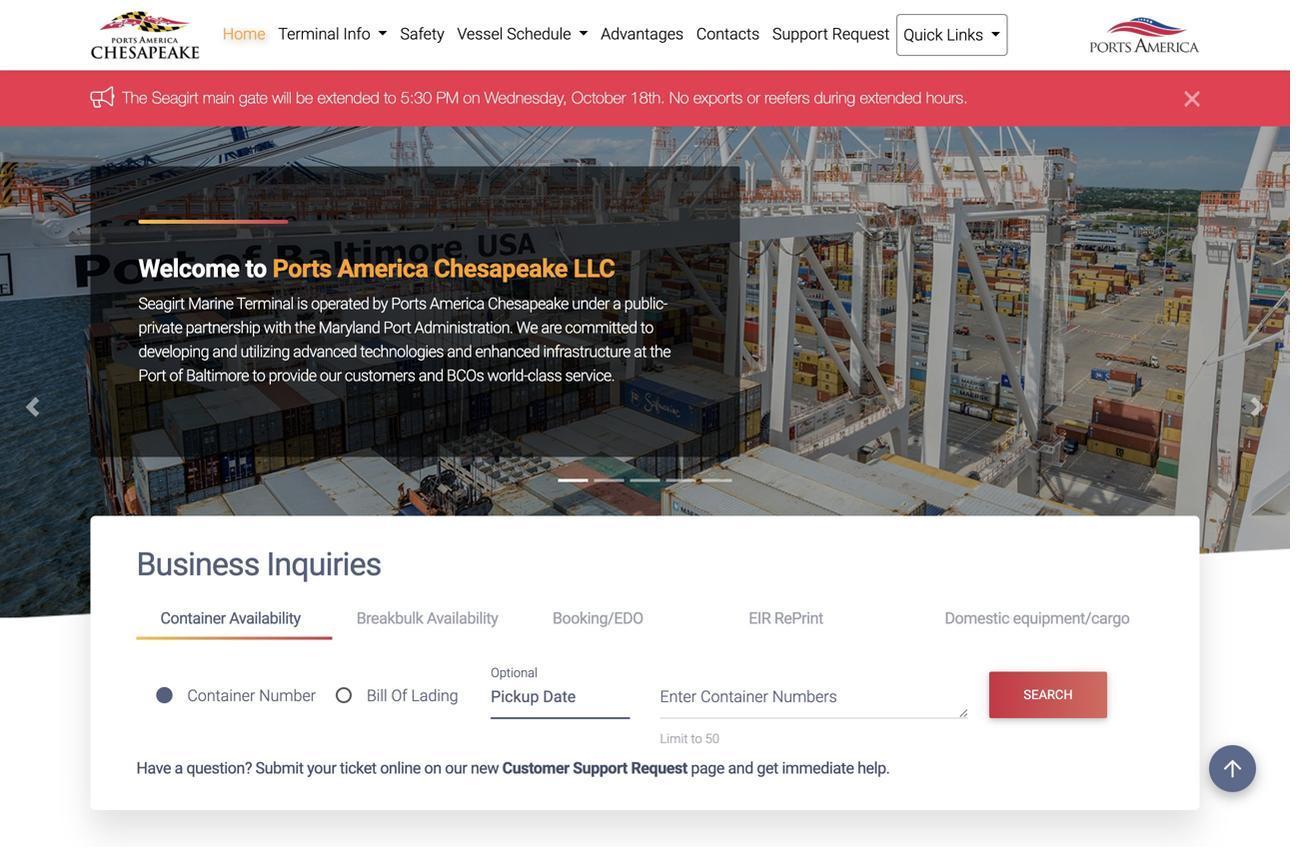 Task type: locate. For each thing, give the bounding box(es) containing it.
port up 'technologies'
[[384, 318, 411, 337]]

breakbulk
[[357, 610, 423, 629]]

links
[[947, 25, 984, 44]]

bill
[[367, 687, 387, 706]]

our
[[320, 366, 342, 385], [445, 759, 467, 778]]

a inside seagirt marine terminal is operated by ports america chesapeake under a public- private partnership with the maryland port administration.                         we are committed to developing and utilizing advanced technologies and enhanced infrastructure at the port of baltimore to provide                         our customers and bcos world-class service.
[[613, 294, 621, 313]]

0 horizontal spatial availability
[[229, 610, 301, 629]]

0 vertical spatial the
[[295, 318, 315, 337]]

at
[[634, 342, 647, 361]]

1 vertical spatial port
[[138, 366, 166, 385]]

port left of
[[138, 366, 166, 385]]

booking/edo link
[[529, 601, 725, 637]]

are
[[541, 318, 562, 337]]

1 availability from the left
[[229, 610, 301, 629]]

to up the with
[[245, 254, 267, 283]]

breakbulk availability link
[[333, 601, 529, 637]]

will
[[272, 88, 292, 107]]

during
[[815, 88, 856, 107]]

2 extended from the left
[[860, 88, 922, 107]]

0 vertical spatial america
[[338, 254, 428, 283]]

0 horizontal spatial ports
[[273, 254, 332, 283]]

support up reefers
[[773, 24, 829, 43]]

gate
[[239, 88, 268, 107]]

container down business
[[160, 610, 226, 629]]

and
[[212, 342, 237, 361], [447, 342, 472, 361], [419, 366, 444, 385], [728, 759, 754, 778]]

of
[[391, 687, 408, 706]]

ports
[[273, 254, 332, 283], [391, 294, 427, 313]]

with
[[264, 318, 291, 337]]

get
[[757, 759, 779, 778]]

1 horizontal spatial the
[[650, 342, 671, 361]]

ports inside seagirt marine terminal is operated by ports america chesapeake under a public- private partnership with the maryland port administration.                         we are committed to developing and utilizing advanced technologies and enhanced infrastructure at the port of baltimore to provide                         our customers and bcos world-class service.
[[391, 294, 427, 313]]

quick links link
[[897, 14, 1008, 56]]

hours.
[[927, 88, 968, 107]]

1 horizontal spatial on
[[463, 88, 480, 107]]

home
[[223, 24, 266, 43]]

availability right breakbulk
[[427, 610, 498, 629]]

seagirt inside alert
[[152, 88, 198, 107]]

availability
[[229, 610, 301, 629], [427, 610, 498, 629]]

1 vertical spatial terminal
[[237, 294, 294, 313]]

0 vertical spatial port
[[384, 318, 411, 337]]

0 horizontal spatial on
[[424, 759, 442, 778]]

18th.
[[631, 88, 665, 107]]

enhanced
[[475, 342, 540, 361]]

equipment/cargo
[[1013, 610, 1130, 629]]

1 vertical spatial chesapeake
[[488, 294, 569, 313]]

the right 'at'
[[650, 342, 671, 361]]

booking/edo
[[553, 610, 644, 629]]

to left 5:30
[[384, 88, 397, 107]]

availability down business inquiries
[[229, 610, 301, 629]]

terminal up the with
[[237, 294, 294, 313]]

a right "have"
[[175, 759, 183, 778]]

customer support request link
[[503, 759, 688, 778]]

0 horizontal spatial a
[[175, 759, 183, 778]]

close image
[[1185, 86, 1200, 110]]

is
[[297, 294, 308, 313]]

class
[[528, 366, 562, 385]]

request down "limit"
[[631, 759, 688, 778]]

request left quick
[[833, 24, 890, 43]]

2 availability from the left
[[427, 610, 498, 629]]

bill of lading
[[367, 687, 459, 706]]

quick
[[904, 25, 943, 44]]

1 horizontal spatial ports
[[391, 294, 427, 313]]

pm
[[437, 88, 459, 107]]

our left new
[[445, 759, 467, 778]]

terminal info
[[278, 24, 375, 43]]

on
[[463, 88, 480, 107], [424, 759, 442, 778]]

and left get on the right bottom
[[728, 759, 754, 778]]

1 vertical spatial request
[[631, 759, 688, 778]]

support right customer
[[573, 759, 628, 778]]

on right online
[[424, 759, 442, 778]]

home link
[[216, 14, 272, 54]]

ports america chesapeake image
[[0, 126, 1291, 685]]

by
[[373, 294, 388, 313]]

inquiries
[[267, 546, 381, 584]]

extended
[[318, 88, 380, 107], [860, 88, 922, 107]]

the down is
[[295, 318, 315, 337]]

extended right during
[[860, 88, 922, 107]]

terminal left info
[[278, 24, 339, 43]]

the
[[122, 88, 147, 107]]

seagirt right the
[[152, 88, 198, 107]]

0 horizontal spatial extended
[[318, 88, 380, 107]]

business
[[136, 546, 259, 584]]

contacts link
[[690, 14, 766, 54]]

extended right be
[[318, 88, 380, 107]]

1 vertical spatial support
[[573, 759, 628, 778]]

seagirt up private
[[138, 294, 185, 313]]

and left bcos
[[419, 366, 444, 385]]

container left number
[[187, 687, 255, 706]]

america up administration.
[[430, 294, 485, 313]]

the
[[295, 318, 315, 337], [650, 342, 671, 361]]

on right pm
[[463, 88, 480, 107]]

the seagirt main gate will be extended to 5:30 pm on wednesday, october 18th.  no exports or reefers during extended hours. link
[[122, 88, 968, 107]]

our down advanced on the left
[[320, 366, 342, 385]]

technologies
[[360, 342, 444, 361]]

chesapeake
[[434, 254, 568, 283], [488, 294, 569, 313]]

0 vertical spatial on
[[463, 88, 480, 107]]

schedule
[[507, 24, 571, 43]]

online
[[380, 759, 421, 778]]

under
[[572, 294, 610, 313]]

1 horizontal spatial extended
[[860, 88, 922, 107]]

to inside the seagirt main gate will be extended to 5:30 pm on wednesday, october 18th.  no exports or reefers during extended hours. alert
[[384, 88, 397, 107]]

container number
[[187, 687, 316, 706]]

1 horizontal spatial a
[[613, 294, 621, 313]]

public-
[[625, 294, 668, 313]]

0 vertical spatial seagirt
[[152, 88, 198, 107]]

immediate
[[782, 759, 854, 778]]

limit to 50
[[660, 732, 720, 747]]

container for container number
[[187, 687, 255, 706]]

customers
[[345, 366, 415, 385]]

reefers
[[765, 88, 810, 107]]

america
[[338, 254, 428, 283], [430, 294, 485, 313]]

search
[[1024, 688, 1073, 703]]

ports right by
[[391, 294, 427, 313]]

1 vertical spatial america
[[430, 294, 485, 313]]

terminal
[[278, 24, 339, 43], [237, 294, 294, 313]]

a right under
[[613, 294, 621, 313]]

to
[[384, 88, 397, 107], [245, 254, 267, 283], [641, 318, 654, 337], [252, 366, 265, 385], [691, 732, 703, 747]]

support request link
[[766, 14, 897, 54]]

0 vertical spatial chesapeake
[[434, 254, 568, 283]]

main
[[203, 88, 235, 107]]

0 horizontal spatial america
[[338, 254, 428, 283]]

to left 50
[[691, 732, 703, 747]]

1 vertical spatial ports
[[391, 294, 427, 313]]

baltimore
[[186, 366, 249, 385]]

new
[[471, 759, 499, 778]]

llc
[[574, 254, 615, 283]]

0 vertical spatial ports
[[273, 254, 332, 283]]

1 horizontal spatial america
[[430, 294, 485, 313]]

0 vertical spatial a
[[613, 294, 621, 313]]

1 horizontal spatial request
[[833, 24, 890, 43]]

1 horizontal spatial availability
[[427, 610, 498, 629]]

america up by
[[338, 254, 428, 283]]

ports up is
[[273, 254, 332, 283]]

1 horizontal spatial our
[[445, 759, 467, 778]]

1 vertical spatial seagirt
[[138, 294, 185, 313]]

your
[[307, 759, 336, 778]]

port
[[384, 318, 411, 337], [138, 366, 166, 385]]

seagirt inside seagirt marine terminal is operated by ports america chesapeake under a public- private partnership with the maryland port administration.                         we are committed to developing and utilizing advanced technologies and enhanced infrastructure at the port of baltimore to provide                         our customers and bcos world-class service.
[[138, 294, 185, 313]]

america inside seagirt marine terminal is operated by ports america chesapeake under a public- private partnership with the maryland port administration.                         we are committed to developing and utilizing advanced technologies and enhanced infrastructure at the port of baltimore to provide                         our customers and bcos world-class service.
[[430, 294, 485, 313]]

maryland
[[319, 318, 380, 337]]

0 vertical spatial our
[[320, 366, 342, 385]]

utilizing
[[241, 342, 290, 361]]

go to top image
[[1210, 746, 1257, 793]]

a
[[613, 294, 621, 313], [175, 759, 183, 778]]

eir reprint link
[[725, 601, 921, 637]]

welcome to ports america chesapeake llc
[[138, 254, 615, 283]]

0 vertical spatial support
[[773, 24, 829, 43]]

infrastructure
[[543, 342, 631, 361]]

1 vertical spatial our
[[445, 759, 467, 778]]

0 horizontal spatial our
[[320, 366, 342, 385]]

0 vertical spatial request
[[833, 24, 890, 43]]

administration.
[[415, 318, 513, 337]]

exports
[[694, 88, 743, 107]]



Task type: vqa. For each thing, say whether or not it's contained in the screenshot.
weigh-
no



Task type: describe. For each thing, give the bounding box(es) containing it.
0 horizontal spatial port
[[138, 366, 166, 385]]

contacts
[[697, 24, 760, 43]]

support request
[[773, 24, 890, 43]]

to down utilizing
[[252, 366, 265, 385]]

1 vertical spatial a
[[175, 759, 183, 778]]

welcome
[[138, 254, 240, 283]]

be
[[296, 88, 313, 107]]

quick links
[[904, 25, 988, 44]]

bcos
[[447, 366, 484, 385]]

developing
[[138, 342, 209, 361]]

the seagirt main gate will be extended to 5:30 pm on wednesday, october 18th.  no exports or reefers during extended hours.
[[122, 88, 968, 107]]

world-
[[487, 366, 528, 385]]

Enter Container Numbers text field
[[660, 685, 969, 719]]

numbers
[[773, 688, 838, 707]]

safety link
[[394, 14, 451, 54]]

availability for breakbulk availability
[[427, 610, 498, 629]]

enter container numbers
[[660, 688, 838, 707]]

Optional text field
[[491, 680, 630, 720]]

5:30
[[401, 88, 432, 107]]

operated
[[311, 294, 369, 313]]

domestic
[[945, 610, 1010, 629]]

1 extended from the left
[[318, 88, 380, 107]]

and down administration.
[[447, 342, 472, 361]]

bullhorn image
[[90, 86, 122, 107]]

1 horizontal spatial port
[[384, 318, 411, 337]]

0 vertical spatial terminal
[[278, 24, 339, 43]]

committed
[[565, 318, 637, 337]]

or
[[748, 88, 761, 107]]

1 horizontal spatial support
[[773, 24, 829, 43]]

the seagirt main gate will be extended to 5:30 pm on wednesday, october 18th.  no exports or reefers during extended hours. alert
[[0, 70, 1291, 126]]

eir
[[749, 610, 771, 629]]

reprint
[[775, 610, 824, 629]]

business inquiries
[[136, 546, 381, 584]]

vessel
[[457, 24, 503, 43]]

0 horizontal spatial the
[[295, 318, 315, 337]]

october
[[572, 88, 626, 107]]

advantages link
[[595, 14, 690, 54]]

0 horizontal spatial support
[[573, 759, 628, 778]]

0 horizontal spatial request
[[631, 759, 688, 778]]

container for container availability
[[160, 610, 226, 629]]

breakbulk availability
[[357, 610, 498, 629]]

info
[[343, 24, 371, 43]]

vessel schedule
[[457, 24, 575, 43]]

lading
[[411, 687, 459, 706]]

advantages
[[601, 24, 684, 43]]

page
[[691, 759, 725, 778]]

marine
[[188, 294, 233, 313]]

limit
[[660, 732, 688, 747]]

to down 'public-' in the top of the page
[[641, 318, 654, 337]]

number
[[259, 687, 316, 706]]

of
[[169, 366, 183, 385]]

customer
[[503, 759, 570, 778]]

service.
[[565, 366, 615, 385]]

have
[[136, 759, 171, 778]]

domestic equipment/cargo
[[945, 610, 1130, 629]]

and down partnership
[[212, 342, 237, 361]]

container up 50
[[701, 688, 769, 707]]

container availability
[[160, 610, 301, 629]]

container availability link
[[136, 601, 333, 640]]

safety
[[400, 24, 445, 43]]

help.
[[858, 759, 890, 778]]

domestic equipment/cargo link
[[921, 601, 1154, 637]]

we
[[517, 318, 538, 337]]

our inside seagirt marine terminal is operated by ports america chesapeake under a public- private partnership with the maryland port administration.                         we are committed to developing and utilizing advanced technologies and enhanced infrastructure at the port of baltimore to provide                         our customers and bcos world-class service.
[[320, 366, 342, 385]]

seagirt marine terminal is operated by ports america chesapeake under a public- private partnership with the maryland port administration.                         we are committed to developing and utilizing advanced technologies and enhanced infrastructure at the port of baltimore to provide                         our customers and bcos world-class service.
[[138, 294, 671, 385]]

provide
[[269, 366, 317, 385]]

advanced
[[293, 342, 357, 361]]

wednesday,
[[485, 88, 567, 107]]

terminal inside seagirt marine terminal is operated by ports america chesapeake under a public- private partnership with the maryland port administration.                         we are committed to developing and utilizing advanced technologies and enhanced infrastructure at the port of baltimore to provide                         our customers and bcos world-class service.
[[237, 294, 294, 313]]

eir reprint
[[749, 610, 824, 629]]

search button
[[990, 672, 1108, 719]]

chesapeake inside seagirt marine terminal is operated by ports america chesapeake under a public- private partnership with the maryland port administration.                         we are committed to developing and utilizing advanced technologies and enhanced infrastructure at the port of baltimore to provide                         our customers and bcos world-class service.
[[488, 294, 569, 313]]

on inside alert
[[463, 88, 480, 107]]

1 vertical spatial the
[[650, 342, 671, 361]]

50
[[706, 732, 720, 747]]

private
[[138, 318, 182, 337]]

1 vertical spatial on
[[424, 759, 442, 778]]

have a question? submit your ticket online on our new customer support request page and get immediate help.
[[136, 759, 890, 778]]

availability for container availability
[[229, 610, 301, 629]]

vessel schedule link
[[451, 14, 595, 54]]

terminal info link
[[272, 14, 394, 54]]

enter
[[660, 688, 697, 707]]

partnership
[[186, 318, 260, 337]]

no
[[670, 88, 689, 107]]

submit
[[256, 759, 304, 778]]



